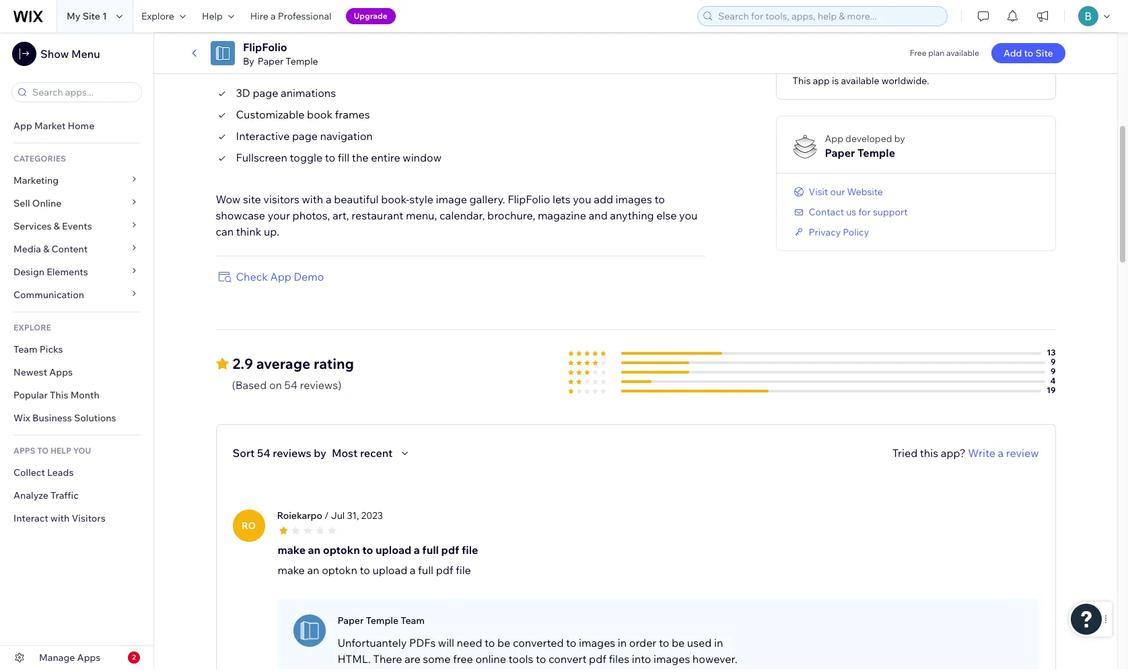 Task type: locate. For each thing, give the bounding box(es) containing it.
contact us for support link
[[793, 206, 908, 218]]

apps for manage apps
[[77, 652, 101, 664]]

app inside sidebar element
[[13, 120, 32, 132]]

1 9 from the top
[[1051, 357, 1056, 367]]

show menu
[[40, 47, 100, 61]]

1 horizontal spatial be
[[672, 636, 685, 650]]

0 vertical spatial images
[[616, 192, 652, 206]]

you right lets
[[573, 192, 592, 206]]

this
[[921, 446, 939, 460]]

team down the explore
[[13, 343, 37, 356]]

0 vertical spatial upload
[[376, 543, 412, 557]]

apps up popular this month
[[49, 366, 73, 378]]

0 vertical spatial with
[[302, 192, 323, 206]]

this up "wix business solutions"
[[50, 389, 68, 401]]

paper up unfortuantely
[[338, 615, 364, 627]]

to left fill
[[325, 151, 335, 164]]

roiekarpo / jul 31, 2023
[[277, 510, 383, 522]]

2 vertical spatial paper
[[338, 615, 364, 627]]

2 vertical spatial images
[[654, 652, 690, 666]]

sidebar element
[[0, 32, 154, 669]]

site right add on the right of page
[[1036, 47, 1054, 59]]

style
[[410, 192, 434, 206]]

/
[[325, 510, 329, 522]]

1 vertical spatial you
[[680, 209, 698, 222]]

page up the toggle at the top of page
[[292, 129, 318, 143]]

2 vertical spatial pdf
[[589, 652, 607, 666]]

to
[[1025, 47, 1034, 59], [325, 151, 335, 164], [655, 192, 665, 206], [363, 543, 373, 557], [360, 563, 370, 577], [485, 636, 495, 650], [566, 636, 577, 650], [659, 636, 670, 650], [536, 652, 546, 666]]

2 vertical spatial temple
[[366, 615, 399, 627]]

0 vertical spatial file
[[462, 543, 478, 557]]

with inside sidebar element
[[50, 513, 70, 525]]

images inside wow site visitors with a beautiful book-style image gallery. flipfolio lets you add images to showcase your photos, art, restaurant menu, calendar, brochure, magazine and anything else you can think up.
[[616, 192, 652, 206]]

up.
[[264, 225, 279, 238]]

traffic
[[51, 490, 79, 502]]

0 horizontal spatial apps
[[49, 366, 73, 378]]

html.
[[338, 652, 371, 666]]

1 horizontal spatial &
[[54, 220, 60, 232]]

0 vertical spatial apps
[[49, 366, 73, 378]]

menu,
[[406, 209, 437, 222]]

to down 2023
[[363, 543, 373, 557]]

page up 'customizable'
[[253, 86, 278, 99]]

9 down 13
[[1051, 366, 1056, 376]]

to up else
[[655, 192, 665, 206]]

Search apps... field
[[28, 83, 137, 102]]

0 horizontal spatial you
[[388, 669, 406, 669]]

hire
[[250, 10, 269, 22]]

order
[[630, 636, 657, 650]]

1 horizontal spatial page
[[292, 129, 318, 143]]

apps inside 'link'
[[49, 366, 73, 378]]

interactive page navigation
[[236, 129, 373, 143]]

plan
[[929, 48, 945, 58]]

site left '1'
[[83, 10, 100, 22]]

flipfolio up brochure, at the top
[[508, 192, 550, 206]]

this left app
[[793, 75, 811, 87]]

add to site
[[1004, 47, 1054, 59]]

availability:
[[794, 62, 847, 75]]

0 vertical spatial paper
[[258, 55, 284, 67]]

marketing
[[13, 174, 59, 187]]

0 horizontal spatial app
[[13, 120, 32, 132]]

2 in from the left
[[715, 636, 724, 650]]

temple up unfortuantely
[[366, 615, 399, 627]]

book-
[[381, 192, 410, 206]]

this inside sidebar element
[[50, 389, 68, 401]]

0 horizontal spatial &
[[43, 243, 49, 255]]

0 vertical spatial page
[[253, 86, 278, 99]]

solutions
[[74, 412, 116, 424]]

design elements
[[13, 266, 88, 278]]

0 vertical spatial by
[[895, 132, 906, 145]]

restaurant
[[352, 209, 404, 222]]

apps to help you
[[13, 446, 91, 456]]

fullscreen toggle to fill the entire window
[[236, 151, 442, 164]]

available right is
[[842, 75, 880, 87]]

upload down 2023
[[376, 543, 412, 557]]

1 horizontal spatial 54
[[285, 378, 298, 392]]

to up convert on the bottom of page
[[566, 636, 577, 650]]

apps
[[13, 446, 35, 456]]

on
[[269, 378, 282, 392]]

however.
[[693, 652, 738, 666]]

temple inside app developed by paper temple
[[858, 146, 896, 159]]

54
[[285, 378, 298, 392], [257, 446, 270, 460]]

with inside wow site visitors with a beautiful book-style image gallery. flipfolio lets you add images to showcase your photos, art, restaurant menu, calendar, brochure, magazine and anything else you can think up.
[[302, 192, 323, 206]]

paper inside flipfolio by paper temple
[[258, 55, 284, 67]]

0 horizontal spatial available
[[842, 75, 880, 87]]

0 vertical spatial team
[[13, 343, 37, 356]]

analyze traffic link
[[0, 484, 154, 507]]

1 vertical spatial page
[[292, 129, 318, 143]]

newest
[[13, 366, 47, 378]]

app for app developed by paper temple
[[825, 132, 844, 145]]

by
[[243, 55, 254, 67]]

& right media
[[43, 243, 49, 255]]

you right else
[[680, 209, 698, 222]]

analyze traffic
[[13, 490, 79, 502]]

2 horizontal spatial temple
[[858, 146, 896, 159]]

help
[[50, 446, 71, 456]]

be left used
[[672, 636, 685, 650]]

1 horizontal spatial in
[[715, 636, 724, 650]]

book
[[307, 108, 333, 121]]

this inside availability: this app is available worldwide.
[[793, 75, 811, 87]]

be up the "online" on the left bottom of the page
[[498, 636, 511, 650]]

0 vertical spatial you
[[573, 192, 592, 206]]

54 right sort
[[257, 446, 270, 460]]

temple down developed
[[858, 146, 896, 159]]

0 horizontal spatial 54
[[257, 446, 270, 460]]

54 right on
[[285, 378, 298, 392]]

1 vertical spatial paper
[[825, 146, 856, 159]]

in up "however."
[[715, 636, 724, 650]]

site inside button
[[1036, 47, 1054, 59]]

app left the market on the left top of page
[[13, 120, 32, 132]]

images up anything
[[616, 192, 652, 206]]

flipfolio for overview
[[216, 50, 274, 68]]

wix business solutions
[[13, 412, 116, 424]]

1 vertical spatial &
[[43, 243, 49, 255]]

by left most
[[314, 446, 327, 460]]

app left demo
[[270, 270, 291, 283]]

1 vertical spatial temple
[[858, 146, 896, 159]]

temple inside flipfolio by paper temple
[[286, 55, 318, 67]]

visitors
[[72, 513, 106, 525]]

1 vertical spatial this
[[50, 389, 68, 401]]

0 horizontal spatial with
[[50, 513, 70, 525]]

pdf
[[442, 543, 460, 557], [436, 563, 454, 577], [589, 652, 607, 666]]

1 vertical spatial file
[[456, 563, 471, 577]]

1 vertical spatial make
[[278, 563, 305, 577]]

1 vertical spatial by
[[314, 446, 327, 460]]

paper right by
[[258, 55, 284, 67]]

0 horizontal spatial temple
[[286, 55, 318, 67]]

images right into
[[654, 652, 690, 666]]

check app demo
[[236, 270, 324, 283]]

month
[[70, 389, 100, 401]]

flipfolio up 3d
[[216, 50, 274, 68]]

9 up 4
[[1051, 357, 1056, 367]]

this for popular
[[50, 389, 68, 401]]

manage
[[39, 652, 75, 664]]

free
[[453, 652, 473, 666]]

by inside app developed by paper temple
[[895, 132, 906, 145]]

0 vertical spatial temple
[[286, 55, 318, 67]]

used
[[687, 636, 712, 650]]

0 horizontal spatial team
[[13, 343, 37, 356]]

0 horizontal spatial this
[[50, 389, 68, 401]]

privacy policy
[[809, 226, 870, 238]]

write a review button
[[969, 445, 1040, 461]]

with up photos,
[[302, 192, 323, 206]]

1 horizontal spatial this
[[793, 75, 811, 87]]

team up pdfs
[[401, 615, 425, 627]]

3d page animations
[[236, 86, 336, 99]]

with down traffic
[[50, 513, 70, 525]]

privacy policy link
[[793, 226, 870, 238]]

upload up paper temple team in the bottom left of the page
[[373, 563, 408, 577]]

0 horizontal spatial paper
[[258, 55, 284, 67]]

services & events
[[13, 220, 92, 232]]

sell online link
[[0, 192, 154, 215]]

services
[[13, 220, 52, 232]]

1 horizontal spatial with
[[302, 192, 323, 206]]

else
[[657, 209, 677, 222]]

1 vertical spatial 54
[[257, 446, 270, 460]]

1 horizontal spatial temple
[[366, 615, 399, 627]]

in
[[618, 636, 627, 650], [715, 636, 724, 650]]

1 horizontal spatial team
[[401, 615, 425, 627]]

images up the 'files'
[[579, 636, 616, 650]]

1 vertical spatial site
[[1036, 47, 1054, 59]]

1 vertical spatial full
[[418, 563, 434, 577]]

services & events link
[[0, 215, 154, 238]]

0 horizontal spatial by
[[314, 446, 327, 460]]

apps right manage
[[77, 652, 101, 664]]

Search for tools, apps, help & more... field
[[715, 7, 944, 26]]

lets
[[553, 192, 571, 206]]

paper inside app developed by paper temple
[[825, 146, 856, 159]]

explore
[[13, 323, 51, 333]]

the
[[352, 151, 369, 164]]

most
[[332, 446, 358, 460]]

1 horizontal spatial site
[[1036, 47, 1054, 59]]

1 vertical spatial team
[[401, 615, 425, 627]]

flipfolio inside wow site visitors with a beautiful book-style image gallery. flipfolio lets you add images to showcase your photos, art, restaurant menu, calendar, brochure, magazine and anything else you can think up.
[[508, 192, 550, 206]]

with
[[302, 192, 323, 206], [50, 513, 70, 525]]

2 horizontal spatial app
[[825, 132, 844, 145]]

1 vertical spatial apps
[[77, 652, 101, 664]]

2 vertical spatial you
[[388, 669, 406, 669]]

my site 1
[[67, 10, 107, 22]]

2 horizontal spatial you
[[680, 209, 698, 222]]

page for animations
[[253, 86, 278, 99]]

1 horizontal spatial available
[[947, 48, 980, 58]]

app market home link
[[0, 114, 154, 137]]

to inside button
[[1025, 47, 1034, 59]]

1 vertical spatial available
[[842, 75, 880, 87]]

you down the there
[[388, 669, 406, 669]]

1 horizontal spatial you
[[573, 192, 592, 206]]

app inside app developed by paper temple
[[825, 132, 844, 145]]

1 vertical spatial with
[[50, 513, 70, 525]]

0 vertical spatial this
[[793, 75, 811, 87]]

& left events
[[54, 220, 60, 232]]

rating
[[314, 355, 354, 372]]

available right plan
[[947, 48, 980, 58]]

this
[[793, 75, 811, 87], [50, 389, 68, 401]]

0 vertical spatial site
[[83, 10, 100, 22]]

market
[[34, 120, 66, 132]]

content
[[52, 243, 88, 255]]

can
[[216, 225, 234, 238]]

app?
[[941, 446, 966, 460]]

1 in from the left
[[618, 636, 627, 650]]

2 horizontal spatial paper
[[825, 146, 856, 159]]

app for app market home
[[13, 120, 32, 132]]

1 vertical spatial upload
[[373, 563, 408, 577]]

1 vertical spatial an
[[307, 563, 320, 577]]

anything
[[610, 209, 654, 222]]

app right developed by paper temple image
[[825, 132, 844, 145]]

0 horizontal spatial be
[[498, 636, 511, 650]]

paper
[[258, 55, 284, 67], [825, 146, 856, 159], [338, 615, 364, 627]]

paper temple team
[[338, 615, 425, 627]]

paper down developed
[[825, 146, 856, 159]]

tried this app? write a review
[[893, 446, 1040, 460]]

flipfolio up by
[[243, 40, 287, 54]]

site
[[83, 10, 100, 22], [1036, 47, 1054, 59]]

0 horizontal spatial page
[[253, 86, 278, 99]]

flipfolio for by
[[243, 40, 287, 54]]

0 horizontal spatial site
[[83, 10, 100, 22]]

by right developed
[[895, 132, 906, 145]]

0 vertical spatial &
[[54, 220, 60, 232]]

to right add on the right of page
[[1025, 47, 1034, 59]]

temple up animations
[[286, 55, 318, 67]]

in up the 'files'
[[618, 636, 627, 650]]

0 horizontal spatial in
[[618, 636, 627, 650]]

2023
[[361, 510, 383, 522]]

jul
[[331, 510, 345, 522]]

sort
[[233, 446, 255, 460]]

flipfolio inside flipfolio by paper temple
[[243, 40, 287, 54]]

collect leads
[[13, 467, 74, 479]]

& inside 'link'
[[43, 243, 49, 255]]

1 horizontal spatial apps
[[77, 652, 101, 664]]

1 vertical spatial optokn
[[322, 563, 358, 577]]

1 horizontal spatial by
[[895, 132, 906, 145]]

fullscreen
[[236, 151, 288, 164]]

is
[[832, 75, 839, 87]]

files
[[609, 652, 630, 666]]

0 vertical spatial make
[[278, 543, 306, 557]]



Task type: describe. For each thing, give the bounding box(es) containing it.
manage apps
[[39, 652, 101, 664]]

fill
[[338, 151, 350, 164]]

2 make from the top
[[278, 563, 305, 577]]

visit our website
[[809, 186, 884, 198]]

most recent
[[332, 446, 393, 460]]

converted
[[513, 636, 564, 650]]

wow
[[216, 192, 241, 206]]

collect
[[13, 467, 45, 479]]

show
[[40, 47, 69, 61]]

for
[[859, 206, 871, 218]]

events
[[62, 220, 92, 232]]

app developed by paper temple
[[825, 132, 906, 159]]

0 vertical spatial pdf
[[442, 543, 460, 557]]

photos,
[[293, 209, 330, 222]]

image
[[436, 192, 467, 206]]

unfortuantely
[[338, 636, 407, 650]]

paper temple image
[[293, 615, 326, 647]]

2.9
[[233, 355, 253, 372]]

flipfolio logo image
[[211, 41, 235, 65]]

customizable
[[236, 108, 305, 121]]

interact with visitors
[[13, 513, 106, 525]]

page for navigation
[[292, 129, 318, 143]]

developed by paper temple image
[[793, 134, 817, 159]]

apps for newest apps
[[49, 366, 73, 378]]

free
[[910, 48, 927, 58]]

31,
[[347, 510, 359, 522]]

and
[[589, 209, 608, 222]]

you
[[73, 446, 91, 456]]

to
[[37, 446, 49, 456]]

a inside wow site visitors with a beautiful book-style image gallery. flipfolio lets you add images to showcase your photos, art, restaurant menu, calendar, brochure, magazine and anything else you can think up.
[[326, 192, 332, 206]]

into
[[632, 652, 652, 666]]

3d
[[236, 86, 250, 99]]

average
[[256, 355, 311, 372]]

to inside wow site visitors with a beautiful book-style image gallery. flipfolio lets you add images to showcase your photos, art, restaurant menu, calendar, brochure, magazine and anything else you can think up.
[[655, 192, 665, 206]]

1 be from the left
[[498, 636, 511, 650]]

analyze
[[13, 490, 48, 502]]

a inside hire a professional 'link'
[[271, 10, 276, 22]]

this for availability:
[[793, 75, 811, 87]]

availability: this app is available worldwide.
[[793, 62, 930, 87]]

interact with visitors link
[[0, 507, 154, 530]]

flipfolio by paper temple
[[243, 40, 318, 67]]

pdf inside unfortuantely pdfs will need to be converted to images in order to be used in html. there are some free online tools to convert pdf files into images however. after that you can...
[[589, 652, 607, 666]]

beautiful
[[334, 192, 379, 206]]

site
[[243, 192, 261, 206]]

window
[[403, 151, 442, 164]]

need
[[457, 636, 483, 650]]

unfortuantely pdfs will need to be converted to images in order to be used in html. there are some free online tools to convert pdf files into images however. after that you can...
[[338, 636, 738, 669]]

can...
[[409, 669, 435, 669]]

available inside availability: this app is available worldwide.
[[842, 75, 880, 87]]

make an optokn to upload a full pdf file make an optokn to upload a full pdf file
[[278, 543, 478, 577]]

some
[[423, 652, 451, 666]]

popular this month link
[[0, 384, 154, 407]]

1 vertical spatial images
[[579, 636, 616, 650]]

0 vertical spatial 54
[[285, 378, 298, 392]]

2.9 average rating
[[233, 355, 354, 372]]

1 vertical spatial pdf
[[436, 563, 454, 577]]

roiekarpo
[[277, 510, 323, 522]]

0 vertical spatial full
[[423, 543, 439, 557]]

team picks link
[[0, 338, 154, 361]]

online
[[32, 197, 62, 209]]

communication
[[13, 289, 86, 301]]

magazine
[[538, 209, 587, 222]]

animations
[[281, 86, 336, 99]]

convert
[[549, 652, 587, 666]]

tools
[[509, 652, 534, 666]]

entire
[[371, 151, 401, 164]]

are
[[405, 652, 421, 666]]

my
[[67, 10, 80, 22]]

leads
[[47, 467, 74, 479]]

0 vertical spatial available
[[947, 48, 980, 58]]

website
[[848, 186, 884, 198]]

overview
[[277, 50, 339, 68]]

brochure,
[[488, 209, 536, 222]]

worldwide.
[[882, 75, 930, 87]]

categories
[[13, 154, 66, 164]]

team inside "link"
[[13, 343, 37, 356]]

menu
[[71, 47, 100, 61]]

ro
[[242, 520, 256, 532]]

2 be from the left
[[672, 636, 685, 650]]

design
[[13, 266, 45, 278]]

tried
[[893, 446, 918, 460]]

& for events
[[54, 220, 60, 232]]

0 vertical spatial an
[[308, 543, 321, 557]]

showcase
[[216, 209, 265, 222]]

2 9 from the top
[[1051, 366, 1056, 376]]

reviews
[[273, 446, 312, 460]]

elements
[[47, 266, 88, 278]]

1 horizontal spatial paper
[[338, 615, 364, 627]]

to up paper temple team in the bottom left of the page
[[360, 563, 370, 577]]

design elements link
[[0, 261, 154, 284]]

(based on 54 reviews)
[[232, 378, 342, 392]]

sort 54 reviews by
[[233, 446, 327, 460]]

you inside unfortuantely pdfs will need to be converted to images in order to be used in html. there are some free online tools to convert pdf files into images however. after that you can...
[[388, 669, 406, 669]]

to up the "online" on the left bottom of the page
[[485, 636, 495, 650]]

1 horizontal spatial app
[[270, 270, 291, 283]]

to down converted
[[536, 652, 546, 666]]

free plan available
[[910, 48, 980, 58]]

newest apps link
[[0, 361, 154, 384]]

demo
[[294, 270, 324, 283]]

policy
[[843, 226, 870, 238]]

flipfolio overview
[[216, 50, 339, 68]]

hire a professional
[[250, 10, 332, 22]]

0 vertical spatial optokn
[[323, 543, 360, 557]]

art,
[[333, 209, 349, 222]]

1 make from the top
[[278, 543, 306, 557]]

communication link
[[0, 284, 154, 306]]

media & content
[[13, 243, 88, 255]]

& for content
[[43, 243, 49, 255]]

explore
[[141, 10, 174, 22]]

hire a professional link
[[242, 0, 340, 32]]

there
[[373, 652, 402, 666]]

business
[[32, 412, 72, 424]]

to right order
[[659, 636, 670, 650]]



Task type: vqa. For each thing, say whether or not it's contained in the screenshot.
Title:
no



